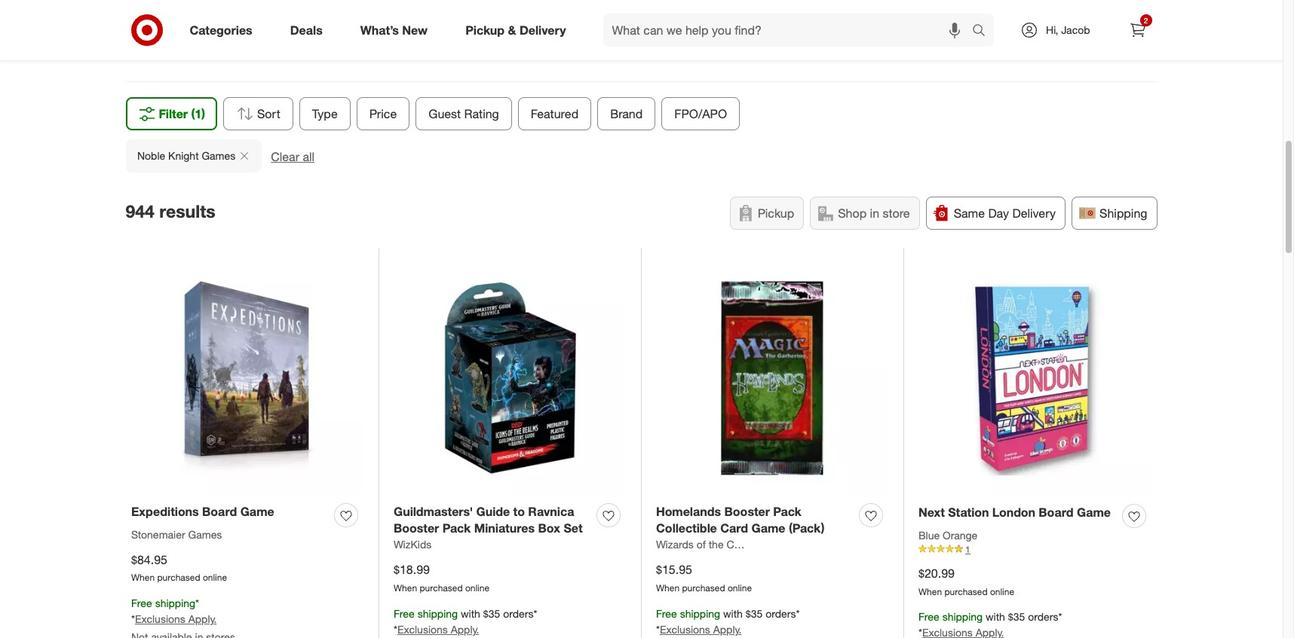 Task type: vqa. For each thing, say whether or not it's contained in the screenshot.
Free associated with $18.99
yes



Task type: describe. For each thing, give the bounding box(es) containing it.
stonemaier
[[131, 528, 185, 541]]

sort button
[[223, 97, 293, 130]]

expeditions board game
[[131, 504, 274, 519]]

fitchburg
[[138, 28, 182, 40]]

with for $15.95
[[723, 608, 743, 621]]

stonemaier games
[[131, 528, 222, 541]]

wizards of the coast
[[656, 539, 755, 552]]

blue orange
[[919, 529, 978, 542]]

$35 for pack
[[483, 608, 500, 621]]

online for $20.99
[[990, 587, 1015, 598]]

wizards
[[656, 539, 694, 552]]

exclusions for $18.99
[[397, 624, 448, 636]]

$18.99 when purchased online
[[394, 563, 490, 594]]

london
[[993, 505, 1036, 520]]

type button
[[299, 97, 351, 130]]

the
[[709, 539, 724, 552]]

free shipping with $35 orders*
[[919, 611, 1062, 624]]

filter (1) button
[[126, 97, 217, 130]]

944
[[126, 201, 155, 222]]

next
[[919, 505, 945, 520]]

in
[[870, 206, 880, 221]]

2
[[1144, 16, 1148, 25]]

free shipping with $35 orders* * exclusions apply. for $18.99
[[394, 608, 537, 636]]

purchased for $18.99
[[420, 583, 463, 594]]

shop in store
[[838, 206, 910, 221]]

games inside noble knight games button
[[201, 149, 235, 162]]

expeditions board game link
[[131, 504, 274, 521]]

purchased for $84.95
[[157, 573, 200, 584]]

2 link
[[1121, 14, 1154, 47]]

online for $84.95
[[203, 573, 227, 584]]

944 results
[[126, 201, 215, 222]]

shop
[[838, 206, 867, 221]]

$15.95
[[656, 563, 692, 578]]

noble knight games
[[137, 149, 235, 162]]

guildmasters' guide to ravnica booster pack miniatures box set
[[394, 504, 583, 537]]

to
[[513, 504, 525, 519]]

2835 commerce park drive fitchburg wi 53719 us
[[138, 13, 268, 56]]

(1)
[[191, 106, 205, 121]]

0 horizontal spatial game
[[240, 504, 274, 519]]

(pack)
[[789, 522, 825, 537]]

online for $18.99
[[465, 583, 490, 594]]

wizards of the coast link
[[656, 538, 755, 553]]

price
[[369, 106, 397, 121]]

wi
[[187, 28, 200, 40]]

&
[[508, 22, 516, 37]]

game inside homelands booster pack collectible card game (pack)
[[752, 522, 786, 537]]

$20.99 when purchased online
[[919, 566, 1015, 598]]

jacob
[[1061, 23, 1090, 36]]

free shipping * * exclusions apply.
[[131, 598, 217, 626]]

guest rating button
[[416, 97, 512, 130]]

booster inside homelands booster pack collectible card game (pack)
[[725, 504, 770, 519]]

day
[[988, 206, 1009, 221]]

* down $84.95 on the bottom left
[[131, 613, 135, 626]]

purchased for $15.95
[[682, 583, 725, 594]]

ravnica
[[528, 504, 574, 519]]

apply. inside 'free shipping * * exclusions apply.'
[[188, 613, 217, 626]]

commerce
[[164, 13, 217, 25]]

rating
[[464, 106, 499, 121]]

wizkids
[[394, 539, 432, 552]]

pickup & delivery
[[465, 22, 566, 37]]

pickup for pickup
[[758, 206, 794, 221]]

* down $15.95
[[656, 624, 660, 636]]

new
[[402, 22, 428, 37]]

guest
[[429, 106, 461, 121]]

categories link
[[177, 14, 271, 47]]

pickup for pickup & delivery
[[465, 22, 505, 37]]

apply. for $15.95
[[713, 624, 742, 636]]

* down $18.99
[[394, 624, 397, 636]]

shipping
[[1100, 206, 1148, 221]]

filter
[[159, 106, 188, 121]]

1
[[965, 544, 971, 556]]

same
[[954, 206, 985, 221]]

coast
[[727, 539, 755, 552]]

shipping for $18.99
[[418, 608, 458, 621]]

stonemaier games link
[[131, 528, 222, 543]]

price button
[[357, 97, 410, 130]]

noble knight games button
[[126, 139, 262, 172]]

guildmasters'
[[394, 504, 473, 519]]

purchased for $20.99
[[945, 587, 988, 598]]

hi,
[[1046, 23, 1058, 36]]



Task type: locate. For each thing, give the bounding box(es) containing it.
store
[[883, 206, 910, 221]]

with for $18.99
[[461, 608, 480, 621]]

brand
[[610, 106, 643, 121]]

free down $15.95
[[656, 608, 677, 621]]

card
[[720, 522, 748, 537]]

free
[[131, 598, 152, 610], [394, 608, 415, 621], [656, 608, 677, 621], [919, 611, 940, 624]]

online inside $84.95 when purchased online
[[203, 573, 227, 584]]

homelands booster pack collectible card game (pack) image
[[656, 263, 889, 495]]

shipping
[[155, 598, 195, 610], [418, 608, 458, 621], [680, 608, 720, 621], [943, 611, 983, 624]]

1 horizontal spatial with
[[723, 608, 743, 621]]

delivery for same day delivery
[[1013, 206, 1056, 221]]

knight
[[168, 149, 198, 162]]

apply. for $18.99
[[451, 624, 479, 636]]

purchased inside $20.99 when purchased online
[[945, 587, 988, 598]]

guest rating
[[429, 106, 499, 121]]

game
[[240, 504, 274, 519], [1077, 505, 1111, 520], [752, 522, 786, 537]]

$35 down $20.99 when purchased online at the bottom right
[[1008, 611, 1025, 624]]

1 horizontal spatial $35
[[746, 608, 763, 621]]

delivery right day
[[1013, 206, 1056, 221]]

deals link
[[277, 14, 341, 47]]

exclusions apply. button down $15.95 when purchased online in the right bottom of the page
[[660, 623, 742, 638]]

fpo/apo button
[[662, 97, 740, 130]]

pickup
[[465, 22, 505, 37], [758, 206, 794, 221]]

when for $20.99
[[919, 587, 942, 598]]

purchased up 'free shipping * * exclusions apply.'
[[157, 573, 200, 584]]

53719
[[203, 28, 232, 40]]

shipping for $15.95
[[680, 608, 720, 621]]

1 horizontal spatial board
[[1039, 505, 1074, 520]]

free down $84.95 on the bottom left
[[131, 598, 152, 610]]

sort
[[257, 106, 280, 121]]

guildmasters' guide to ravnica booster pack miniatures box set image
[[394, 263, 626, 495], [394, 263, 626, 495]]

delivery
[[520, 22, 566, 37], [1013, 206, 1056, 221]]

0 horizontal spatial pickup
[[465, 22, 505, 37]]

* down $84.95 when purchased online at the bottom of page
[[195, 598, 199, 610]]

purchased
[[157, 573, 200, 584], [420, 583, 463, 594], [682, 583, 725, 594], [945, 587, 988, 598]]

free inside 'free shipping * * exclusions apply.'
[[131, 598, 152, 610]]

board up stonemaier games
[[202, 504, 237, 519]]

0 vertical spatial booster
[[725, 504, 770, 519]]

1 horizontal spatial exclusions
[[397, 624, 448, 636]]

online down the miniatures
[[465, 583, 490, 594]]

featured button
[[518, 97, 591, 130]]

noble
[[137, 149, 165, 162]]

when down $15.95
[[656, 583, 680, 594]]

purchased inside $15.95 when purchased online
[[682, 583, 725, 594]]

shipping down $15.95 when purchased online in the right bottom of the page
[[680, 608, 720, 621]]

games right knight
[[201, 149, 235, 162]]

1 link
[[919, 544, 1152, 557]]

delivery for pickup & delivery
[[520, 22, 566, 37]]

booster up wizkids
[[394, 522, 439, 537]]

type
[[312, 106, 338, 121]]

same day delivery button
[[926, 197, 1066, 230]]

0 vertical spatial games
[[201, 149, 235, 162]]

when inside $20.99 when purchased online
[[919, 587, 942, 598]]

0 horizontal spatial board
[[202, 504, 237, 519]]

online for $15.95
[[728, 583, 752, 594]]

station
[[948, 505, 989, 520]]

games inside the stonemaier games link
[[188, 528, 222, 541]]

1 horizontal spatial orders*
[[766, 608, 800, 621]]

homelands booster pack collectible card game (pack) link
[[656, 504, 853, 538]]

shipping button
[[1072, 197, 1157, 230]]

featured
[[531, 106, 579, 121]]

$35 for game
[[746, 608, 763, 621]]

collectible
[[656, 522, 717, 537]]

wizkids link
[[394, 538, 432, 553]]

exclusions apply. button for $15.95
[[660, 623, 742, 638]]

when down $20.99
[[919, 587, 942, 598]]

0 vertical spatial delivery
[[520, 22, 566, 37]]

online inside $18.99 when purchased online
[[465, 583, 490, 594]]

with
[[461, 608, 480, 621], [723, 608, 743, 621], [986, 611, 1005, 624]]

0 horizontal spatial free shipping with $35 orders* * exclusions apply.
[[394, 608, 537, 636]]

box
[[538, 522, 560, 537]]

expeditions board game image
[[131, 263, 364, 495], [131, 263, 364, 495]]

booster inside the guildmasters' guide to ravnica booster pack miniatures box set
[[394, 522, 439, 537]]

games down 'expeditions board game' link
[[188, 528, 222, 541]]

with down $18.99 when purchased online
[[461, 608, 480, 621]]

miniatures
[[474, 522, 535, 537]]

next station london board game
[[919, 505, 1111, 520]]

What can we help you find? suggestions appear below search field
[[603, 14, 976, 47]]

0 horizontal spatial exclusions
[[135, 613, 185, 626]]

homelands booster pack collectible card game (pack)
[[656, 504, 825, 537]]

purchased down $15.95
[[682, 583, 725, 594]]

1 horizontal spatial delivery
[[1013, 206, 1056, 221]]

pack inside the guildmasters' guide to ravnica booster pack miniatures box set
[[443, 522, 471, 537]]

apply. down $18.99 when purchased online
[[451, 624, 479, 636]]

with down $15.95 when purchased online in the right bottom of the page
[[723, 608, 743, 621]]

1 vertical spatial games
[[188, 528, 222, 541]]

same day delivery
[[954, 206, 1056, 221]]

orders* for (pack)
[[766, 608, 800, 621]]

free for $20.99
[[919, 611, 940, 624]]

purchased down $18.99
[[420, 583, 463, 594]]

when down $84.95 on the bottom left
[[131, 573, 155, 584]]

purchased inside $84.95 when purchased online
[[157, 573, 200, 584]]

2 free shipping with $35 orders* * exclusions apply. from the left
[[656, 608, 800, 636]]

apply.
[[188, 613, 217, 626], [451, 624, 479, 636], [713, 624, 742, 636]]

0 horizontal spatial delivery
[[520, 22, 566, 37]]

exclusions apply. button down $84.95 when purchased online at the bottom of page
[[135, 613, 217, 628]]

$18.99
[[394, 563, 430, 578]]

when
[[131, 573, 155, 584], [394, 583, 417, 594], [656, 583, 680, 594], [919, 587, 942, 598]]

next station london board game image
[[919, 263, 1152, 496], [919, 263, 1152, 496]]

orange
[[943, 529, 978, 542]]

free for $15.95
[[656, 608, 677, 621]]

when down $18.99
[[394, 583, 417, 594]]

search
[[965, 24, 1002, 39]]

free shipping with $35 orders* * exclusions apply. down $18.99 when purchased online
[[394, 608, 537, 636]]

drive
[[244, 13, 268, 25]]

0 horizontal spatial $35
[[483, 608, 500, 621]]

when inside $18.99 when purchased online
[[394, 583, 417, 594]]

exclusions apply. button down $18.99 when purchased online
[[397, 623, 479, 638]]

0 vertical spatial pickup
[[465, 22, 505, 37]]

online
[[203, 573, 227, 584], [465, 583, 490, 594], [728, 583, 752, 594], [990, 587, 1015, 598]]

exclusions down $84.95 when purchased online at the bottom of page
[[135, 613, 185, 626]]

shipping for $20.99
[[943, 611, 983, 624]]

0 horizontal spatial with
[[461, 608, 480, 621]]

blue
[[919, 529, 940, 542]]

hi, jacob
[[1046, 23, 1090, 36]]

brand button
[[598, 97, 656, 130]]

when for $15.95
[[656, 583, 680, 594]]

delivery inside button
[[1013, 206, 1056, 221]]

$35 down $15.95 when purchased online in the right bottom of the page
[[746, 608, 763, 621]]

exclusions apply. button
[[135, 613, 217, 628], [397, 623, 479, 638], [660, 623, 742, 638]]

when for $84.95
[[131, 573, 155, 584]]

1 horizontal spatial free shipping with $35 orders* * exclusions apply.
[[656, 608, 800, 636]]

pickup inside button
[[758, 206, 794, 221]]

shipping down $18.99 when purchased online
[[418, 608, 458, 621]]

0 vertical spatial pack
[[773, 504, 802, 519]]

apply. down $15.95 when purchased online in the right bottom of the page
[[713, 624, 742, 636]]

1 free shipping with $35 orders* * exclusions apply. from the left
[[394, 608, 537, 636]]

exclusions down $15.95 when purchased online in the right bottom of the page
[[660, 624, 710, 636]]

0 horizontal spatial exclusions apply. button
[[135, 613, 217, 628]]

2 horizontal spatial apply.
[[713, 624, 742, 636]]

1 horizontal spatial apply.
[[451, 624, 479, 636]]

with down $20.99 when purchased online at the bottom right
[[986, 611, 1005, 624]]

free down $18.99
[[394, 608, 415, 621]]

free down $20.99
[[919, 611, 940, 624]]

exclusions for $15.95
[[660, 624, 710, 636]]

free for $18.99
[[394, 608, 415, 621]]

board right london
[[1039, 505, 1074, 520]]

search button
[[965, 14, 1002, 50]]

exclusions inside 'free shipping * * exclusions apply.'
[[135, 613, 185, 626]]

1 horizontal spatial pack
[[773, 504, 802, 519]]

pack inside homelands booster pack collectible card game (pack)
[[773, 504, 802, 519]]

2 horizontal spatial exclusions apply. button
[[660, 623, 742, 638]]

shipping inside 'free shipping * * exclusions apply.'
[[155, 598, 195, 610]]

next station london board game link
[[919, 504, 1111, 522]]

0 horizontal spatial apply.
[[188, 613, 217, 626]]

shipping down $20.99 when purchased online at the bottom right
[[943, 611, 983, 624]]

2 horizontal spatial orders*
[[1028, 611, 1062, 624]]

apply. down $84.95 when purchased online at the bottom of page
[[188, 613, 217, 626]]

*
[[195, 598, 199, 610], [131, 613, 135, 626], [394, 624, 397, 636], [656, 624, 660, 636]]

when for $18.99
[[394, 583, 417, 594]]

games
[[201, 149, 235, 162], [188, 528, 222, 541]]

free shipping with $35 orders* * exclusions apply. down $15.95 when purchased online in the right bottom of the page
[[656, 608, 800, 636]]

1 horizontal spatial pickup
[[758, 206, 794, 221]]

categories
[[190, 22, 252, 37]]

guide
[[476, 504, 510, 519]]

$84.95
[[131, 553, 167, 568]]

1 vertical spatial pack
[[443, 522, 471, 537]]

clear
[[271, 149, 299, 164]]

of
[[697, 539, 706, 552]]

results
[[159, 201, 215, 222]]

blue orange link
[[919, 528, 978, 544]]

fpo/apo
[[674, 106, 727, 121]]

exclusions apply. button for $18.99
[[397, 623, 479, 638]]

1 vertical spatial delivery
[[1013, 206, 1056, 221]]

park
[[220, 13, 241, 25]]

guildmasters' guide to ravnica booster pack miniatures box set link
[[394, 504, 591, 538]]

online inside $20.99 when purchased online
[[990, 587, 1015, 598]]

all
[[302, 149, 314, 164]]

2 horizontal spatial with
[[986, 611, 1005, 624]]

exclusions down $18.99 when purchased online
[[397, 624, 448, 636]]

when inside $84.95 when purchased online
[[131, 573, 155, 584]]

free shipping with $35 orders* * exclusions apply. for $15.95
[[656, 608, 800, 636]]

online inside $15.95 when purchased online
[[728, 583, 752, 594]]

$35 down $18.99 when purchased online
[[483, 608, 500, 621]]

online down coast
[[728, 583, 752, 594]]

2 horizontal spatial exclusions
[[660, 624, 710, 636]]

delivery right &
[[520, 22, 566, 37]]

what's
[[360, 22, 399, 37]]

filter (1)
[[159, 106, 205, 121]]

purchased down $20.99
[[945, 587, 988, 598]]

pickup & delivery link
[[453, 14, 585, 47]]

0 horizontal spatial orders*
[[503, 608, 537, 621]]

1 vertical spatial booster
[[394, 522, 439, 537]]

2 horizontal spatial game
[[1077, 505, 1111, 520]]

booster up card
[[725, 504, 770, 519]]

pack up (pack)
[[773, 504, 802, 519]]

1 horizontal spatial exclusions apply. button
[[397, 623, 479, 638]]

what's new
[[360, 22, 428, 37]]

1 horizontal spatial booster
[[725, 504, 770, 519]]

pack down guildmasters'
[[443, 522, 471, 537]]

clear all
[[271, 149, 314, 164]]

when inside $15.95 when purchased online
[[656, 583, 680, 594]]

0 horizontal spatial pack
[[443, 522, 471, 537]]

online up 'free shipping * * exclusions apply.'
[[203, 573, 227, 584]]

2 horizontal spatial $35
[[1008, 611, 1025, 624]]

1 vertical spatial pickup
[[758, 206, 794, 221]]

2835
[[138, 13, 161, 25]]

online up free shipping with $35 orders*
[[990, 587, 1015, 598]]

homelands
[[656, 504, 721, 519]]

1 horizontal spatial game
[[752, 522, 786, 537]]

purchased inside $18.99 when purchased online
[[420, 583, 463, 594]]

$20.99
[[919, 566, 955, 581]]

0 horizontal spatial booster
[[394, 522, 439, 537]]

orders*
[[503, 608, 537, 621], [766, 608, 800, 621], [1028, 611, 1062, 624]]

expeditions
[[131, 504, 199, 519]]

orders* for miniatures
[[503, 608, 537, 621]]

clear all button
[[271, 148, 314, 166]]

shipping down $84.95 when purchased online at the bottom of page
[[155, 598, 195, 610]]

with for $20.99
[[986, 611, 1005, 624]]

board
[[202, 504, 237, 519], [1039, 505, 1074, 520]]

$15.95 when purchased online
[[656, 563, 752, 594]]



